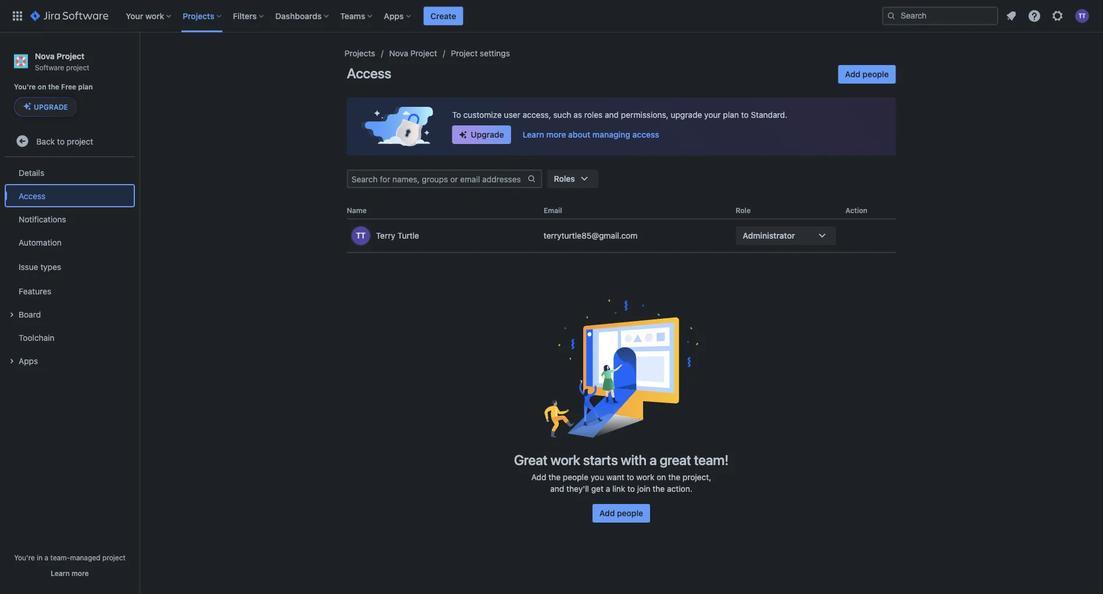 Task type: describe. For each thing, give the bounding box(es) containing it.
add people for add people button to the top
[[845, 69, 889, 79]]

your
[[126, 11, 143, 21]]

administrator
[[743, 231, 795, 241]]

project settings link
[[451, 47, 510, 60]]

project,
[[683, 473, 711, 483]]

automation
[[19, 238, 62, 247]]

Search for names, groups or email addresses text field
[[348, 171, 527, 187]]

2 horizontal spatial project
[[451, 49, 478, 58]]

about
[[568, 130, 590, 140]]

on inside great work starts with a great team! add the people you want to work on the project, and they'll get a link to join the action.
[[657, 473, 666, 483]]

learn more button
[[51, 569, 89, 579]]

1 horizontal spatial plan
[[723, 110, 739, 120]]

automation link
[[5, 231, 135, 254]]

0 horizontal spatial a
[[45, 554, 48, 562]]

issue
[[19, 262, 38, 272]]

with
[[621, 452, 647, 469]]

work for your
[[145, 11, 164, 21]]

open roles dropdown image
[[577, 172, 591, 186]]

upgrade button
[[15, 98, 77, 116]]

add for add people button to the top
[[845, 69, 861, 79]]

nova for nova project software project
[[35, 51, 55, 61]]

access link
[[5, 184, 135, 208]]

get
[[591, 485, 604, 494]]

the right join
[[653, 485, 665, 494]]

settings
[[480, 49, 510, 58]]

details link
[[5, 161, 135, 184]]

managed
[[70, 554, 100, 562]]

board
[[19, 310, 41, 319]]

roles
[[584, 110, 603, 120]]

your work
[[126, 11, 164, 21]]

team-
[[50, 554, 70, 562]]

projects button
[[179, 7, 226, 25]]

the up action.
[[668, 473, 680, 483]]

back to project link
[[5, 130, 135, 153]]

create button
[[424, 7, 463, 25]]

nova project
[[389, 49, 437, 58]]

permissions,
[[621, 110, 669, 120]]

terry turtle
[[376, 231, 419, 241]]

projects for projects popup button
[[183, 11, 214, 21]]

create
[[431, 11, 456, 21]]

standard.
[[751, 110, 787, 120]]

add inside great work starts with a great team! add the people you want to work on the project, and they'll get a link to join the action.
[[531, 473, 546, 483]]

access inside access link
[[19, 191, 46, 201]]

0 horizontal spatial plan
[[78, 83, 93, 91]]

apps button
[[5, 350, 135, 373]]

you're for you're in a team-managed project
[[14, 554, 35, 562]]

projects link
[[345, 47, 375, 60]]

learn more about managing access
[[523, 130, 659, 140]]

1 horizontal spatial a
[[606, 485, 610, 494]]

teams button
[[337, 7, 377, 25]]

settings image
[[1051, 9, 1065, 23]]

want
[[606, 473, 624, 483]]

filters button
[[230, 7, 268, 25]]

filters
[[233, 11, 257, 21]]

2 horizontal spatial a
[[650, 452, 657, 469]]

name
[[347, 206, 367, 215]]

nova project link
[[389, 47, 437, 60]]

features link
[[5, 280, 135, 303]]

they'll
[[566, 485, 589, 494]]

email
[[544, 206, 562, 215]]

nova project software project
[[35, 51, 89, 71]]

free
[[61, 83, 76, 91]]

your
[[704, 110, 721, 120]]

0 horizontal spatial add people button
[[593, 505, 650, 523]]

such
[[553, 110, 571, 120]]

back to project
[[36, 137, 93, 146]]

administrator button
[[736, 227, 836, 245]]

people for the leftmost add people button
[[617, 509, 643, 519]]

primary element
[[7, 0, 882, 32]]

the left you
[[549, 473, 561, 483]]

terryturtle85@gmail.com
[[544, 231, 638, 241]]

0 horizontal spatial on
[[38, 83, 46, 91]]

managing
[[593, 130, 630, 140]]

more for learn more
[[72, 570, 89, 578]]

sidebar navigation image
[[127, 47, 152, 70]]

access,
[[523, 110, 551, 120]]

in
[[37, 554, 43, 562]]

notifications link
[[5, 208, 135, 231]]

details
[[19, 168, 44, 178]]

action.
[[667, 485, 693, 494]]

great
[[514, 452, 548, 469]]

to right link
[[628, 485, 635, 494]]

your work button
[[122, 7, 176, 25]]

nova for nova project
[[389, 49, 408, 58]]

people for add people button to the top
[[863, 69, 889, 79]]

and inside great work starts with a great team! add the people you want to work on the project, and they'll get a link to join the action.
[[550, 485, 564, 494]]

turtle
[[397, 231, 419, 241]]

link
[[612, 485, 625, 494]]

appswitcher icon image
[[10, 9, 24, 23]]

great
[[660, 452, 691, 469]]

roles
[[554, 174, 575, 184]]

upgrade
[[671, 110, 702, 120]]

issue types
[[19, 262, 61, 272]]

notifications
[[19, 214, 66, 224]]

roles button
[[547, 170, 598, 188]]

starts
[[583, 452, 618, 469]]

teams
[[340, 11, 365, 21]]

access
[[632, 130, 659, 140]]



Task type: locate. For each thing, give the bounding box(es) containing it.
upgrade down you're on the free plan
[[34, 103, 68, 111]]

project up free
[[66, 63, 89, 71]]

dashboards
[[275, 11, 322, 21]]

learn more about managing access link
[[516, 126, 666, 144]]

plan right free
[[78, 83, 93, 91]]

expand image inside board button
[[5, 308, 19, 322]]

learn inside button
[[51, 570, 70, 578]]

1 horizontal spatial projects
[[345, 49, 375, 58]]

1 horizontal spatial on
[[657, 473, 666, 483]]

back
[[36, 137, 55, 146]]

plan
[[78, 83, 93, 91], [723, 110, 739, 120]]

0 vertical spatial access
[[347, 65, 391, 81]]

0 vertical spatial project
[[66, 63, 89, 71]]

group containing details
[[5, 158, 135, 376]]

1 vertical spatial expand image
[[5, 355, 19, 369]]

1 horizontal spatial upgrade
[[471, 130, 504, 140]]

projects for projects link
[[345, 49, 375, 58]]

more inside button
[[72, 570, 89, 578]]

add people for the leftmost add people button
[[600, 509, 643, 519]]

to
[[741, 110, 749, 120], [57, 137, 65, 146], [627, 473, 634, 483], [628, 485, 635, 494]]

2 vertical spatial project
[[102, 554, 126, 562]]

0 vertical spatial and
[[605, 110, 619, 120]]

1 you're from the top
[[14, 83, 36, 91]]

to right back
[[57, 137, 65, 146]]

people and their roles element
[[347, 202, 896, 254]]

0 vertical spatial on
[[38, 83, 46, 91]]

a right get
[[606, 485, 610, 494]]

toolchain
[[19, 333, 54, 343]]

add for the leftmost add people button
[[600, 509, 615, 519]]

0 vertical spatial a
[[650, 452, 657, 469]]

0 horizontal spatial add
[[531, 473, 546, 483]]

access down details
[[19, 191, 46, 201]]

0 vertical spatial add people
[[845, 69, 889, 79]]

2 vertical spatial a
[[45, 554, 48, 562]]

1 vertical spatial learn
[[51, 570, 70, 578]]

a right in
[[45, 554, 48, 562]]

1 vertical spatial work
[[550, 452, 580, 469]]

project inside 'nova project software project'
[[66, 63, 89, 71]]

project for nova project software project
[[57, 51, 84, 61]]

learn more
[[51, 570, 89, 578]]

on down 'great'
[[657, 473, 666, 483]]

as
[[574, 110, 582, 120]]

0 vertical spatial plan
[[78, 83, 93, 91]]

work up the they'll
[[550, 452, 580, 469]]

upgrade
[[34, 103, 68, 111], [471, 130, 504, 140]]

project inside 'nova project software project'
[[57, 51, 84, 61]]

1 vertical spatial people
[[563, 473, 588, 483]]

to right want
[[627, 473, 634, 483]]

nova up software
[[35, 51, 55, 61]]

1 expand image from the top
[[5, 308, 19, 322]]

0 horizontal spatial projects
[[183, 11, 214, 21]]

1 horizontal spatial add people
[[845, 69, 889, 79]]

toolchain link
[[5, 326, 135, 350]]

expand image for apps
[[5, 355, 19, 369]]

access
[[347, 65, 391, 81], [19, 191, 46, 201]]

a
[[650, 452, 657, 469], [606, 485, 610, 494], [45, 554, 48, 562]]

0 vertical spatial apps
[[384, 11, 404, 21]]

projects down teams popup button
[[345, 49, 375, 58]]

1 horizontal spatial work
[[550, 452, 580, 469]]

on up upgrade button
[[38, 83, 46, 91]]

work for great
[[550, 452, 580, 469]]

0 horizontal spatial access
[[19, 191, 46, 201]]

1 horizontal spatial add people button
[[838, 65, 896, 84]]

more for learn more about managing access
[[546, 130, 566, 140]]

0 vertical spatial work
[[145, 11, 164, 21]]

1 horizontal spatial learn
[[523, 130, 544, 140]]

customize
[[463, 110, 502, 120]]

0 horizontal spatial upgrade
[[34, 103, 68, 111]]

2 expand image from the top
[[5, 355, 19, 369]]

you're up upgrade button
[[14, 83, 36, 91]]

upgrade link
[[452, 126, 511, 144]]

0 horizontal spatial more
[[72, 570, 89, 578]]

expand image for board
[[5, 308, 19, 322]]

2 vertical spatial work
[[636, 473, 655, 483]]

role
[[736, 206, 751, 215]]

1 horizontal spatial access
[[347, 65, 391, 81]]

apps inside apps button
[[19, 356, 38, 366]]

project left settings
[[451, 49, 478, 58]]

terry
[[376, 231, 395, 241]]

1 horizontal spatial add
[[600, 509, 615, 519]]

1 vertical spatial plan
[[723, 110, 739, 120]]

projects
[[183, 11, 214, 21], [345, 49, 375, 58]]

upgrade inside 'link'
[[471, 130, 504, 140]]

0 horizontal spatial work
[[145, 11, 164, 21]]

1 horizontal spatial and
[[605, 110, 619, 120]]

1 vertical spatial add people
[[600, 509, 643, 519]]

0 horizontal spatial people
[[563, 473, 588, 483]]

2 vertical spatial people
[[617, 509, 643, 519]]

expand image inside apps button
[[5, 355, 19, 369]]

dashboards button
[[272, 7, 333, 25]]

0 horizontal spatial project
[[57, 51, 84, 61]]

group
[[5, 158, 135, 376]]

0 horizontal spatial and
[[550, 485, 564, 494]]

to left standard.
[[741, 110, 749, 120]]

apps button
[[380, 7, 415, 25]]

0 horizontal spatial add people
[[600, 509, 643, 519]]

jira software image
[[30, 9, 108, 23], [30, 9, 108, 23]]

more down the managed
[[72, 570, 89, 578]]

join
[[637, 485, 650, 494]]

action
[[846, 206, 868, 215]]

you're for you're on the free plan
[[14, 83, 36, 91]]

work up join
[[636, 473, 655, 483]]

1 horizontal spatial apps
[[384, 11, 404, 21]]

types
[[40, 262, 61, 272]]

you're
[[14, 83, 36, 91], [14, 554, 35, 562]]

help image
[[1028, 9, 1042, 23]]

project for nova project
[[411, 49, 437, 58]]

1 horizontal spatial more
[[546, 130, 566, 140]]

1 vertical spatial and
[[550, 485, 564, 494]]

user
[[504, 110, 520, 120]]

the
[[48, 83, 59, 91], [549, 473, 561, 483], [668, 473, 680, 483], [653, 485, 665, 494]]

plan right your
[[723, 110, 739, 120]]

project down create button
[[411, 49, 437, 58]]

a right with
[[650, 452, 657, 469]]

learn down access,
[[523, 130, 544, 140]]

notifications image
[[1004, 9, 1018, 23]]

0 vertical spatial projects
[[183, 11, 214, 21]]

projects left the filters in the left top of the page
[[183, 11, 214, 21]]

you're on the free plan
[[14, 83, 93, 91]]

1 vertical spatial add
[[531, 473, 546, 483]]

banner containing your work
[[0, 0, 1103, 33]]

0 horizontal spatial nova
[[35, 51, 55, 61]]

Search field
[[882, 7, 999, 25]]

2 vertical spatial add
[[600, 509, 615, 519]]

1 vertical spatial you're
[[14, 554, 35, 562]]

more
[[546, 130, 566, 140], [72, 570, 89, 578]]

0 vertical spatial learn
[[523, 130, 544, 140]]

1 vertical spatial project
[[67, 137, 93, 146]]

0 vertical spatial expand image
[[5, 308, 19, 322]]

apps right teams popup button
[[384, 11, 404, 21]]

project settings
[[451, 49, 510, 58]]

0 horizontal spatial learn
[[51, 570, 70, 578]]

apps inside apps dropdown button
[[384, 11, 404, 21]]

1 vertical spatial a
[[606, 485, 610, 494]]

upgrade down customize
[[471, 130, 504, 140]]

upgrade for upgrade button
[[34, 103, 68, 111]]

project
[[411, 49, 437, 58], [451, 49, 478, 58], [57, 51, 84, 61]]

on
[[38, 83, 46, 91], [657, 473, 666, 483]]

2 horizontal spatial people
[[863, 69, 889, 79]]

team!
[[694, 452, 729, 469]]

nova
[[389, 49, 408, 58], [35, 51, 55, 61]]

apps down 'toolchain'
[[19, 356, 38, 366]]

1 vertical spatial projects
[[345, 49, 375, 58]]

0 vertical spatial upgrade
[[34, 103, 68, 111]]

learn for learn more
[[51, 570, 70, 578]]

the left free
[[48, 83, 59, 91]]

search image
[[887, 11, 896, 21]]

0 vertical spatial more
[[546, 130, 566, 140]]

access down projects link
[[347, 65, 391, 81]]

expand image down features
[[5, 308, 19, 322]]

you
[[591, 473, 604, 483]]

work right your
[[145, 11, 164, 21]]

expand image down 'toolchain'
[[5, 355, 19, 369]]

1 horizontal spatial project
[[411, 49, 437, 58]]

to
[[452, 110, 461, 120]]

project right the managed
[[102, 554, 126, 562]]

0 vertical spatial people
[[863, 69, 889, 79]]

open user roles picker image
[[815, 229, 829, 243]]

project up details link
[[67, 137, 93, 146]]

project up software
[[57, 51, 84, 61]]

learn
[[523, 130, 544, 140], [51, 570, 70, 578]]

0 vertical spatial you're
[[14, 83, 36, 91]]

1 horizontal spatial nova
[[389, 49, 408, 58]]

more down the such
[[546, 130, 566, 140]]

1 vertical spatial apps
[[19, 356, 38, 366]]

add people
[[845, 69, 889, 79], [600, 509, 643, 519]]

work
[[145, 11, 164, 21], [550, 452, 580, 469], [636, 473, 655, 483]]

projects inside popup button
[[183, 11, 214, 21]]

upgrade for 'upgrade' 'link'
[[471, 130, 504, 140]]

and right roles
[[605, 110, 619, 120]]

to customize user access, such as roles and permissions, upgrade your plan to standard.
[[452, 110, 787, 120]]

features
[[19, 287, 51, 296]]

2 horizontal spatial add
[[845, 69, 861, 79]]

learn for learn more about managing access
[[523, 130, 544, 140]]

nova inside 'nova project software project'
[[35, 51, 55, 61]]

1 vertical spatial upgrade
[[471, 130, 504, 140]]

you're in a team-managed project
[[14, 554, 126, 562]]

2 you're from the top
[[14, 554, 35, 562]]

upgrade inside button
[[34, 103, 68, 111]]

software
[[35, 63, 64, 71]]

people
[[863, 69, 889, 79], [563, 473, 588, 483], [617, 509, 643, 519]]

1 horizontal spatial people
[[617, 509, 643, 519]]

expand image
[[5, 308, 19, 322], [5, 355, 19, 369]]

0 vertical spatial add people button
[[838, 65, 896, 84]]

you're left in
[[14, 554, 35, 562]]

your profile and settings image
[[1075, 9, 1089, 23]]

1 vertical spatial more
[[72, 570, 89, 578]]

board button
[[5, 303, 135, 326]]

1 vertical spatial on
[[657, 473, 666, 483]]

and
[[605, 110, 619, 120], [550, 485, 564, 494]]

work inside popup button
[[145, 11, 164, 21]]

banner
[[0, 0, 1103, 33]]

0 vertical spatial add
[[845, 69, 861, 79]]

0 horizontal spatial apps
[[19, 356, 38, 366]]

nova down apps dropdown button
[[389, 49, 408, 58]]

1 vertical spatial add people button
[[593, 505, 650, 523]]

people inside great work starts with a great team! add the people you want to work on the project, and they'll get a link to join the action.
[[563, 473, 588, 483]]

learn down team-
[[51, 570, 70, 578]]

2 horizontal spatial work
[[636, 473, 655, 483]]

issue types link
[[5, 254, 135, 280]]

1 vertical spatial access
[[19, 191, 46, 201]]

great work starts with a great team! add the people you want to work on the project, and they'll get a link to join the action.
[[514, 452, 729, 494]]

and left the they'll
[[550, 485, 564, 494]]



Task type: vqa. For each thing, say whether or not it's contained in the screenshot.
Visited related to Nova Project Home
no



